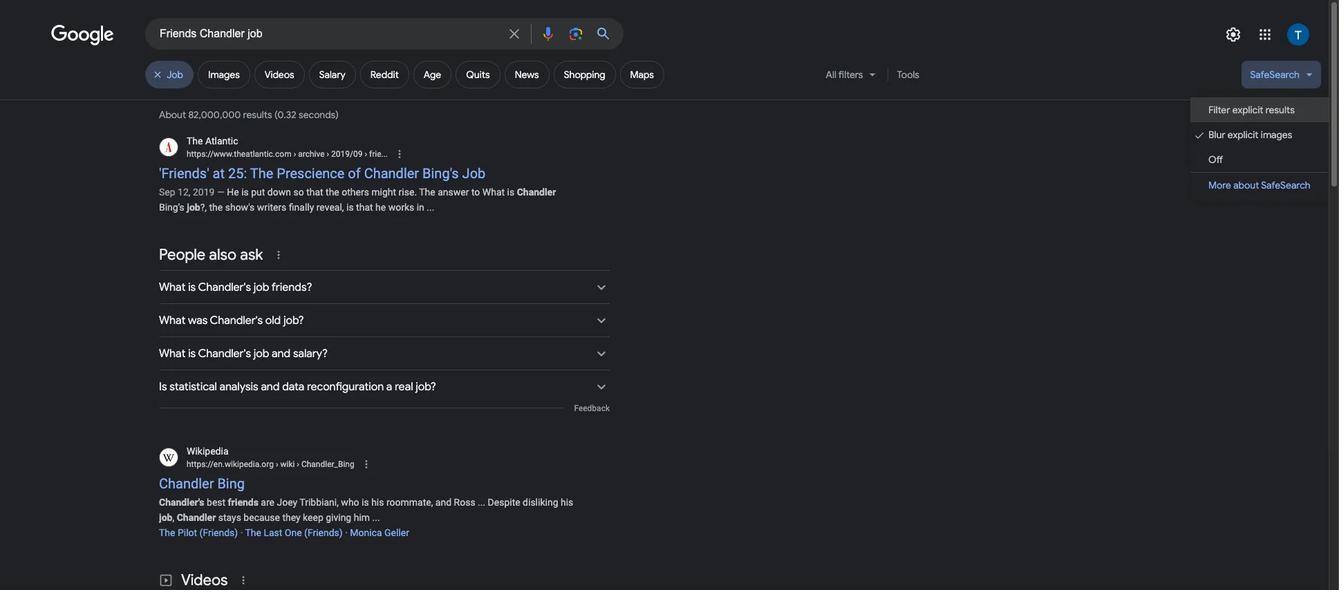 Task type: vqa. For each thing, say whether or not it's contained in the screenshot.
in associated with Airport
no



Task type: describe. For each thing, give the bounding box(es) containing it.
videos link
[[254, 61, 305, 89]]

'friends' at 25: the prescience of chandler bing's job
[[159, 165, 486, 182]]

about 82,000,000 results (0.32 seconds)
[[159, 109, 341, 121]]

is right he
[[242, 186, 249, 197]]

age link
[[413, 61, 452, 89]]

images
[[1261, 129, 1293, 141]]

1 his from the left
[[371, 497, 384, 508]]

works
[[388, 202, 414, 213]]

wiki
[[280, 460, 295, 469]]

down
[[268, 186, 291, 197]]

,
[[173, 512, 174, 523]]

the inside the atlantic https://www.theatlantic.com › archive › 2019/09 › frie...
[[187, 136, 203, 147]]

12,
[[178, 186, 191, 197]]

in ...
[[417, 202, 435, 213]]

tribbiani,
[[300, 497, 339, 508]]

› right the wiki
[[297, 460, 299, 469]]

sep
[[159, 186, 175, 197]]

add quits element
[[466, 68, 490, 81]]

wikipedia
[[187, 446, 229, 457]]

reveal,
[[317, 202, 344, 213]]

images
[[208, 68, 240, 81]]

about
[[1234, 179, 1260, 192]]

safesearch inside more about safesearch "link"
[[1262, 179, 1311, 192]]

stays
[[218, 512, 241, 523]]

safesearch inside the safesearch dropdown button
[[1251, 68, 1300, 81]]

reddit link
[[360, 61, 409, 89]]

disliking
[[523, 497, 558, 508]]

they
[[282, 512, 301, 523]]

joey
[[277, 497, 298, 508]]

maps
[[630, 68, 654, 81]]

is right what
[[507, 186, 515, 197]]

filter
[[1209, 104, 1231, 116]]

filters
[[839, 68, 863, 81]]

results for explicit
[[1266, 104, 1295, 116]]

blur
[[1209, 129, 1226, 141]]

25:
[[228, 165, 247, 182]]

feedback
[[574, 404, 610, 413]]

2019
[[193, 186, 215, 197]]

more about safesearch link
[[1191, 173, 1329, 198]]

wikipedia https://en.wikipedia.org › wiki › chandler_bing
[[187, 446, 355, 469]]

none text field the "› archive › 2019/09 › frie..."
[[187, 148, 388, 160]]

despite
[[488, 497, 521, 508]]

all filters
[[826, 68, 863, 81]]

the inside sep 12, 2019 — he is put down so that the others might rise. the answer to what is chandler bing's job ?, the show's writers finally reveal, is that he works in ...
[[419, 186, 436, 197]]

who
[[341, 497, 359, 508]]

off
[[1209, 154, 1224, 166]]

people
[[159, 245, 206, 264]]

to
[[472, 186, 480, 197]]

him ...
[[354, 512, 380, 523]]

filter explicit results
[[1209, 104, 1295, 116]]

show's
[[225, 202, 255, 213]]

salary link
[[309, 61, 356, 89]]

blur explicit images
[[1209, 129, 1293, 141]]

sep 12, 2019 — he is put down so that the others might rise. the answer to what is chandler bing's job ?, the show's writers finally reveal, is that he works in ...
[[159, 186, 556, 213]]

job link
[[145, 61, 194, 89]]

bing
[[217, 475, 245, 492]]

(0.32
[[275, 109, 297, 121]]

so
[[294, 186, 304, 197]]

monica
[[350, 527, 382, 538]]

82,000,000
[[188, 109, 241, 121]]

2019/09
[[331, 149, 363, 159]]

seconds)
[[299, 109, 339, 121]]

Search search field
[[160, 26, 498, 44]]

and
[[436, 497, 452, 508]]

frie...
[[369, 149, 388, 159]]

job inside chandler's best friends are joey tribbiani, who is his roommate, and ross ... despite disliking his job , chandler stays because they keep giving him ... the pilot (friends) · ‎ the last one (friends) · ‎ monica geller
[[159, 512, 173, 523]]

also
[[209, 245, 237, 264]]

1 vertical spatial job
[[462, 165, 486, 182]]

others
[[342, 186, 369, 197]]

all filters button
[[818, 61, 886, 94]]

chandler inside chandler's best friends are joey tribbiani, who is his roommate, and ross ... despite disliking his job , chandler stays because they keep giving him ... the pilot (friends) · ‎ the last one (friends) · ‎ monica geller
[[177, 512, 216, 523]]

2 (friends) from the left
[[304, 527, 343, 538]]

people also ask
[[159, 245, 263, 264]]

'friends'
[[159, 165, 209, 182]]

about
[[159, 109, 186, 121]]

is down others
[[347, 202, 354, 213]]

bing's inside sep 12, 2019 — he is put down so that the others might rise. the answer to what is chandler bing's job ?, the show's writers finally reveal, is that he works in ...
[[159, 202, 185, 213]]

is inside chandler's best friends are joey tribbiani, who is his roommate, and ross ... despite disliking his job , chandler stays because they keep giving him ... the pilot (friends) · ‎ the last one (friends) · ‎ monica geller
[[362, 497, 369, 508]]

writers
[[257, 202, 287, 213]]

2 ‎ from the left
[[350, 527, 350, 538]]

maps link
[[620, 61, 665, 89]]

prescience
[[277, 165, 345, 182]]

search by voice image
[[540, 26, 557, 42]]

he
[[227, 186, 239, 197]]

1 ‎ from the left
[[245, 527, 245, 538]]

https://en.wikipedia.org
[[187, 460, 274, 469]]

search by image image
[[568, 26, 584, 42]]

› wiki › Chandler_Bing text field
[[274, 460, 355, 469]]

one
[[285, 527, 302, 538]]

of
[[348, 165, 361, 182]]

ross
[[454, 497, 476, 508]]

the down because
[[245, 527, 261, 538]]

› left the archive
[[294, 149, 296, 159]]

add reddit element
[[371, 68, 399, 81]]

chandler bing
[[159, 475, 245, 492]]

archive
[[298, 149, 325, 159]]

none text field › wiki › chandler_bing
[[187, 458, 355, 471]]

pilot
[[178, 527, 197, 538]]

1 (friends) from the left
[[200, 527, 238, 538]]

1 vertical spatial videos
[[181, 571, 228, 590]]

age
[[424, 68, 441, 81]]

filter explicit results link
[[1191, 98, 1329, 122]]

giving
[[326, 512, 352, 523]]

0 vertical spatial that
[[306, 186, 323, 197]]

chandler inside sep 12, 2019 — he is put down so that the others might rise. the answer to what is chandler bing's job ?, the show's writers finally reveal, is that he works in ...
[[517, 186, 556, 197]]



Task type: locate. For each thing, give the bounding box(es) containing it.
is right who
[[362, 497, 369, 508]]

· down giving
[[345, 527, 348, 538]]

› left the wiki
[[276, 460, 278, 469]]

his up 'him ...' at the left bottom of page
[[371, 497, 384, 508]]

bing's
[[423, 165, 459, 182], [159, 202, 185, 213]]

chandler up might
[[364, 165, 419, 182]]

quits link
[[456, 61, 500, 89]]

videos down the pilot (friends) link
[[181, 571, 228, 590]]

job up to
[[462, 165, 486, 182]]

ask
[[240, 245, 263, 264]]

the pilot (friends) link
[[159, 527, 238, 538]]

0 vertical spatial job
[[187, 202, 200, 213]]

safesearch
[[1251, 68, 1300, 81], [1262, 179, 1311, 192]]

1 vertical spatial the
[[209, 202, 223, 213]]

› right the archive
[[327, 149, 329, 159]]

chandler up the pilot (friends) link
[[177, 512, 216, 523]]

last
[[264, 527, 282, 538]]

· down stays
[[240, 527, 243, 538]]

0 horizontal spatial results
[[243, 109, 272, 121]]

2 his from the left
[[561, 497, 574, 508]]

0 vertical spatial videos
[[265, 68, 294, 81]]

› left frie...
[[365, 149, 367, 159]]

safesearch button
[[1243, 61, 1322, 94]]

reddit
[[371, 68, 399, 81]]

0 horizontal spatial bing's
[[159, 202, 185, 213]]

none text field containing https://en.wikipedia.org
[[187, 458, 355, 471]]

at
[[213, 165, 225, 182]]

job up about
[[167, 68, 183, 81]]

results for 82,000,000
[[243, 109, 272, 121]]

the
[[326, 186, 339, 197], [209, 202, 223, 213]]

tools
[[897, 68, 920, 81]]

videos
[[265, 68, 294, 81], [181, 571, 228, 590]]

0 vertical spatial the
[[326, 186, 339, 197]]

keep
[[303, 512, 324, 523]]

‎ down giving
[[350, 527, 350, 538]]

job down chandler's
[[159, 512, 173, 523]]

0 horizontal spatial the
[[209, 202, 223, 213]]

0 horizontal spatial his
[[371, 497, 384, 508]]

add age element
[[424, 68, 441, 81]]

safesearch up filter explicit results 'link'
[[1251, 68, 1300, 81]]

›
[[294, 149, 296, 159], [327, 149, 329, 159], [365, 149, 367, 159], [276, 460, 278, 469], [297, 460, 299, 469]]

job inside sep 12, 2019 — he is put down so that the others might rise. the answer to what is chandler bing's job ?, the show's writers finally reveal, is that he works in ...
[[187, 202, 200, 213]]

1 horizontal spatial ‎
[[350, 527, 350, 538]]

1 · from the left
[[240, 527, 243, 538]]

finally
[[289, 202, 314, 213]]

0 horizontal spatial that
[[306, 186, 323, 197]]

his right disliking
[[561, 497, 574, 508]]

his
[[371, 497, 384, 508], [561, 497, 574, 508]]

—
[[217, 186, 225, 197]]

(friends) down stays
[[200, 527, 238, 538]]

results up images
[[1266, 104, 1295, 116]]

0 vertical spatial none text field
[[187, 148, 388, 160]]

none text field up are
[[187, 458, 355, 471]]

1 horizontal spatial job
[[462, 165, 486, 182]]

answer
[[438, 186, 469, 197]]

bing's up answer
[[423, 165, 459, 182]]

0 vertical spatial safesearch
[[1251, 68, 1300, 81]]

chandler_bing
[[301, 460, 355, 469]]

1 vertical spatial safesearch
[[1262, 179, 1311, 192]]

put
[[251, 186, 265, 197]]

1 vertical spatial none text field
[[187, 458, 355, 471]]

feedback button
[[574, 403, 610, 414]]

1 horizontal spatial job
[[187, 202, 200, 213]]

roommate,
[[387, 497, 433, 508]]

the up put
[[250, 165, 273, 182]]

off link
[[1191, 147, 1329, 172]]

1 none text field from the top
[[187, 148, 388, 160]]

none text field containing https://www.theatlantic.com
[[187, 148, 388, 160]]

salary
[[319, 68, 346, 81]]

0 horizontal spatial job
[[159, 512, 173, 523]]

the up reveal,
[[326, 186, 339, 197]]

0 horizontal spatial job
[[167, 68, 183, 81]]

1 vertical spatial job
[[159, 512, 173, 523]]

the down ','
[[159, 527, 175, 538]]

1 vertical spatial bing's
[[159, 202, 185, 213]]

the right ?,
[[209, 202, 223, 213]]

1 horizontal spatial the
[[326, 186, 339, 197]]

2 none text field from the top
[[187, 458, 355, 471]]

news
[[515, 68, 539, 81]]

menu
[[1191, 94, 1329, 201]]

the up in ... at the left top of the page
[[419, 186, 436, 197]]

are
[[261, 497, 275, 508]]

none text field for bing
[[187, 458, 355, 471]]

geller
[[385, 527, 409, 538]]

‎ down because
[[245, 527, 245, 538]]

1 vertical spatial that
[[356, 202, 373, 213]]

explicit for filter
[[1233, 104, 1264, 116]]

2 · from the left
[[345, 527, 348, 538]]

google image
[[51, 25, 115, 46]]

monica geller link
[[350, 527, 409, 538]]

job
[[187, 202, 200, 213], [159, 512, 173, 523]]

none text field for at
[[187, 148, 388, 160]]

...
[[478, 497, 486, 508]]

(friends) down "keep" in the left of the page
[[304, 527, 343, 538]]

shopping
[[564, 68, 606, 81]]

all
[[826, 68, 837, 81]]

more about safesearch
[[1209, 179, 1311, 192]]

images link
[[198, 61, 250, 89]]

the last one (friends) link
[[245, 527, 343, 538]]

the left atlantic
[[187, 136, 203, 147]]

1 horizontal spatial ·
[[345, 527, 348, 538]]

he
[[376, 202, 386, 213]]

0 horizontal spatial ·
[[240, 527, 243, 538]]

safesearch down off link
[[1262, 179, 1311, 192]]

0 vertical spatial bing's
[[423, 165, 459, 182]]

0 horizontal spatial ‎
[[245, 527, 245, 538]]

1 vertical spatial explicit
[[1228, 129, 1259, 141]]

atlantic
[[205, 136, 238, 147]]

explicit up the "blur explicit images"
[[1233, 104, 1264, 116]]

that right so
[[306, 186, 323, 197]]

1 horizontal spatial bing's
[[423, 165, 459, 182]]

none text field up "prescience"
[[187, 148, 388, 160]]

results
[[1266, 104, 1295, 116], [243, 109, 272, 121]]

1 horizontal spatial videos
[[265, 68, 294, 81]]

add salary element
[[319, 68, 346, 81]]

news link
[[505, 61, 550, 89]]

what
[[483, 186, 505, 197]]

chandler right what
[[517, 186, 556, 197]]

quits
[[466, 68, 490, 81]]

0 vertical spatial job
[[167, 68, 183, 81]]

more
[[1209, 179, 1232, 192]]

rise.
[[399, 186, 417, 197]]

1 horizontal spatial results
[[1266, 104, 1295, 116]]

0 vertical spatial explicit
[[1233, 104, 1264, 116]]

might
[[372, 186, 396, 197]]

› archive › 2019/09 › frie... text field
[[292, 149, 388, 159]]

0 horizontal spatial (friends)
[[200, 527, 238, 538]]

the atlantic https://www.theatlantic.com › archive › 2019/09 › frie...
[[187, 136, 388, 159]]

chandler's
[[159, 497, 204, 508]]

https://www.theatlantic.com
[[187, 149, 292, 159]]

1 horizontal spatial (friends)
[[304, 527, 343, 538]]

the
[[187, 136, 203, 147], [250, 165, 273, 182], [419, 186, 436, 197], [159, 527, 175, 538], [245, 527, 261, 538]]

remove job element
[[167, 68, 183, 81]]

results inside 'link'
[[1266, 104, 1295, 116]]

(friends)
[[200, 527, 238, 538], [304, 527, 343, 538]]

explicit for blur
[[1228, 129, 1259, 141]]

None search field
[[0, 17, 624, 50]]

chandler up chandler's
[[159, 475, 214, 492]]

job down 12,
[[187, 202, 200, 213]]

1 horizontal spatial his
[[561, 497, 574, 508]]

shopping link
[[554, 61, 616, 89]]

tools button
[[891, 61, 926, 89]]

bing's down "sep"
[[159, 202, 185, 213]]

explicit right blur
[[1228, 129, 1259, 141]]

videos up (0.32
[[265, 68, 294, 81]]

?,
[[200, 202, 207, 213]]

menu containing filter explicit results
[[1191, 94, 1329, 201]]

results left (0.32
[[243, 109, 272, 121]]

None text field
[[187, 148, 388, 160], [187, 458, 355, 471]]

1 horizontal spatial that
[[356, 202, 373, 213]]

explicit inside 'link'
[[1233, 104, 1264, 116]]

·
[[240, 527, 243, 538], [345, 527, 348, 538]]

chandler's best friends are joey tribbiani, who is his roommate, and ross ... despite disliking his job , chandler stays because they keep giving him ... the pilot (friends) · ‎ the last one (friends) · ‎ monica geller
[[159, 497, 574, 538]]

that left the he at the top of page
[[356, 202, 373, 213]]

0 horizontal spatial videos
[[181, 571, 228, 590]]



